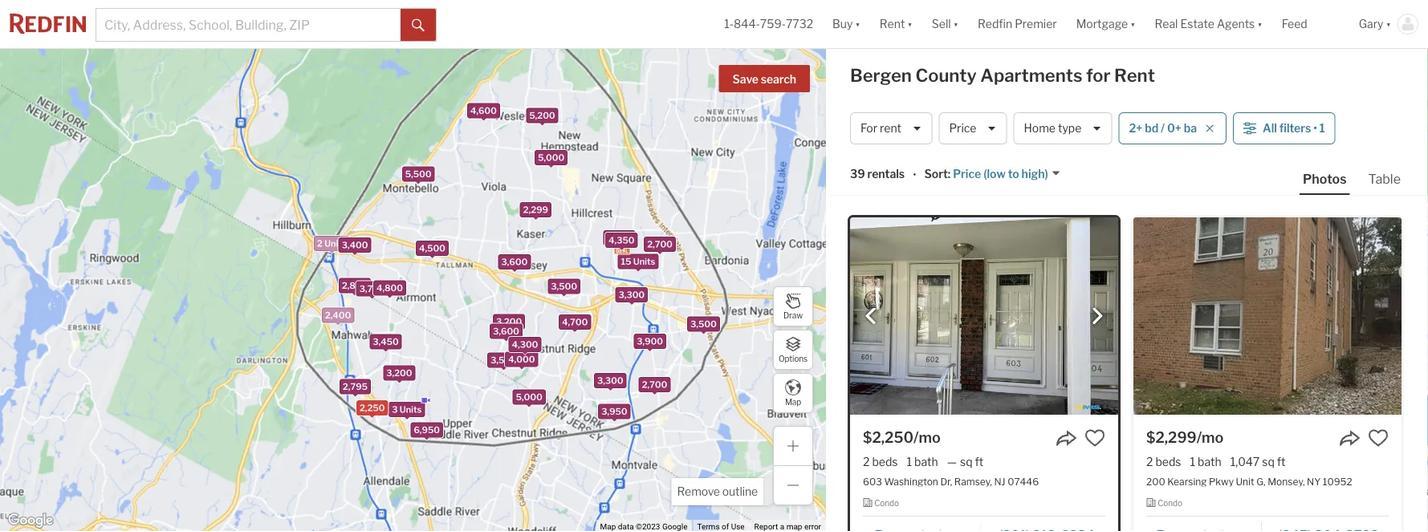 Task type: locate. For each thing, give the bounding box(es) containing it.
rentals
[[868, 167, 905, 181]]

1 horizontal spatial 1
[[1190, 455, 1196, 469]]

—
[[947, 455, 957, 469]]

5,000 down 4,000
[[516, 392, 543, 403]]

2 horizontal spatial 3,500
[[691, 319, 717, 330]]

$2,299
[[1147, 429, 1197, 446]]

0 vertical spatial rent
[[880, 17, 905, 31]]

4,000
[[508, 355, 535, 365]]

▾ for mortgage ▾
[[1131, 17, 1136, 31]]

1-
[[724, 17, 734, 31]]

0 horizontal spatial 1
[[907, 455, 912, 469]]

2 ▾ from the left
[[908, 17, 913, 31]]

bergen county apartments for rent
[[850, 65, 1155, 86]]

0 horizontal spatial 1 bath
[[907, 455, 938, 469]]

washington
[[885, 476, 939, 488]]

5 ▾ from the left
[[1258, 17, 1263, 31]]

2 ft from the left
[[1277, 455, 1286, 469]]

2 /mo from the left
[[1197, 429, 1224, 446]]

1 vertical spatial 3,600
[[493, 327, 519, 337]]

3,300 up the 3,950
[[597, 376, 624, 386]]

5,000 down 5,200
[[538, 153, 565, 163]]

home
[[1024, 122, 1056, 135]]

beds up 200
[[1156, 455, 1182, 469]]

2,795
[[343, 382, 368, 392]]

3,200 up 4,300
[[496, 317, 522, 327]]

condo for $2,250
[[875, 499, 899, 509]]

sell ▾ button
[[923, 0, 969, 48]]

price inside button
[[950, 122, 977, 135]]

photo of 603 washington dr, ramsey, nj 07446 image
[[850, 218, 1119, 415]]

2,700 up 15 units at the left of page
[[647, 239, 673, 250]]

mortgage
[[1077, 17, 1128, 31]]

1 vertical spatial units
[[633, 256, 656, 267]]

ft
[[975, 455, 984, 469], [1277, 455, 1286, 469]]

1 vertical spatial 3,500
[[691, 319, 717, 330]]

price right ':'
[[953, 167, 981, 181]]

sq up g,
[[1263, 455, 1275, 469]]

map
[[785, 398, 802, 407]]

condo down 603
[[875, 499, 899, 509]]

3,600 down 2,299
[[502, 257, 528, 267]]

/mo up washington
[[914, 429, 941, 446]]

1 /mo from the left
[[914, 429, 941, 446]]

1 2 beds from the left
[[863, 455, 898, 469]]

all filters • 1
[[1263, 122, 1326, 135]]

bath up washington
[[915, 455, 938, 469]]

bath
[[915, 455, 938, 469], [1198, 455, 1222, 469]]

dr,
[[941, 476, 953, 488]]

3
[[392, 405, 398, 415]]

1 horizontal spatial •
[[1314, 122, 1318, 135]]

remove
[[677, 485, 720, 499]]

2 inside map region
[[317, 239, 323, 249]]

603 washington dr, ramsey, nj 07446
[[863, 476, 1039, 488]]

0 horizontal spatial /mo
[[914, 429, 941, 446]]

0+
[[1168, 122, 1182, 135]]

▾ right mortgage
[[1131, 17, 1136, 31]]

sort
[[925, 167, 948, 181]]

1 condo from the left
[[875, 499, 899, 509]]

1 horizontal spatial favorite button checkbox
[[1368, 428, 1389, 449]]

1 beds from the left
[[872, 455, 898, 469]]

1 for $2,250 /mo
[[907, 455, 912, 469]]

2 beds up 603
[[863, 455, 898, 469]]

1 horizontal spatial ft
[[1277, 455, 1286, 469]]

1 horizontal spatial 2 beds
[[1147, 455, 1182, 469]]

0 vertical spatial price
[[950, 122, 977, 135]]

2 units
[[317, 239, 347, 249]]

1 horizontal spatial beds
[[1156, 455, 1182, 469]]

1-844-759-7732 link
[[724, 17, 814, 31]]

price inside button
[[953, 167, 981, 181]]

real estate agents ▾
[[1155, 17, 1263, 31]]

beds up 603
[[872, 455, 898, 469]]

3,750
[[360, 284, 385, 294]]

for
[[1087, 65, 1111, 86]]

g,
[[1257, 476, 1266, 488]]

sq for —
[[960, 455, 973, 469]]

0 horizontal spatial bath
[[915, 455, 938, 469]]

3,600 up 4,300
[[493, 327, 519, 337]]

3,300 down 15
[[619, 290, 645, 300]]

bath for $2,250
[[915, 455, 938, 469]]

6 ▾ from the left
[[1386, 17, 1392, 31]]

/mo
[[914, 429, 941, 446], [1197, 429, 1224, 446]]

1 horizontal spatial units
[[400, 405, 422, 415]]

unit
[[1236, 476, 1255, 488]]

condo down 200
[[1158, 499, 1183, 509]]

sq right the —
[[960, 455, 973, 469]]

2 up 603
[[863, 455, 870, 469]]

1 favorite button checkbox from the left
[[1085, 428, 1106, 449]]

2
[[317, 239, 323, 249], [863, 455, 870, 469], [1147, 455, 1153, 469]]

2 beds for $2,250
[[863, 455, 898, 469]]

1 vertical spatial •
[[913, 168, 917, 182]]

2 condo from the left
[[1158, 499, 1183, 509]]

2 sq from the left
[[1263, 455, 1275, 469]]

2 beds from the left
[[1156, 455, 1182, 469]]

1 up kearsing
[[1190, 455, 1196, 469]]

2 horizontal spatial units
[[633, 256, 656, 267]]

rent
[[880, 122, 902, 135]]

ft for 1,047 sq ft
[[1277, 455, 1286, 469]]

0 horizontal spatial 2 beds
[[863, 455, 898, 469]]

2 horizontal spatial 2
[[1147, 455, 1153, 469]]

to
[[1008, 167, 1020, 181]]

1 ▾ from the left
[[856, 17, 861, 31]]

real
[[1155, 17, 1178, 31]]

buy
[[833, 17, 853, 31]]

1 bath from the left
[[915, 455, 938, 469]]

pkwy
[[1209, 476, 1234, 488]]

sq for 1,047
[[1263, 455, 1275, 469]]

— sq ft
[[947, 455, 984, 469]]

bath up pkwy at the bottom of the page
[[1198, 455, 1222, 469]]

1 up washington
[[907, 455, 912, 469]]

3,200 down 3,450 in the left of the page
[[386, 368, 412, 379]]

save search button
[[719, 65, 810, 92]]

remove 2+ bd / 0+ ba image
[[1205, 124, 1215, 133]]

0 horizontal spatial •
[[913, 168, 917, 182]]

condo for $2,299
[[1158, 499, 1183, 509]]

1 horizontal spatial bath
[[1198, 455, 1222, 469]]

mortgage ▾
[[1077, 17, 1136, 31]]

rent ▾
[[880, 17, 913, 31]]

photo of 200 kearsing pkwy unit g, monsey, ny 10952 image
[[1134, 218, 1402, 415]]

bath for $2,299
[[1198, 455, 1222, 469]]

0 horizontal spatial rent
[[880, 17, 905, 31]]

1 horizontal spatial 1 bath
[[1190, 455, 1222, 469]]

save search
[[733, 73, 797, 86]]

sell
[[932, 17, 951, 31]]

2 up 200
[[1147, 455, 1153, 469]]

type
[[1058, 122, 1082, 135]]

rent right buy ▾
[[880, 17, 905, 31]]

1 horizontal spatial 3,200
[[496, 317, 522, 327]]

ft for — sq ft
[[975, 455, 984, 469]]

• left sort
[[913, 168, 917, 182]]

▾ for sell ▾
[[954, 17, 959, 31]]

ft up monsey,
[[1277, 455, 1286, 469]]

4,350
[[609, 235, 635, 246]]

2,800
[[342, 281, 368, 291]]

1 right filters
[[1320, 122, 1326, 135]]

• right filters
[[1314, 122, 1318, 135]]

feed
[[1282, 17, 1308, 31]]

2,700 down 3,900
[[642, 380, 668, 390]]

3,500
[[551, 282, 577, 292], [691, 319, 717, 330], [491, 355, 517, 366]]

0 vertical spatial •
[[1314, 122, 1318, 135]]

bergen
[[850, 65, 912, 86]]

2 for $2,250 /mo
[[863, 455, 870, 469]]

1 ft from the left
[[975, 455, 984, 469]]

2 1 bath from the left
[[1190, 455, 1222, 469]]

▾ right agents
[[1258, 17, 1263, 31]]

search
[[761, 73, 797, 86]]

• inside button
[[1314, 122, 1318, 135]]

1 horizontal spatial condo
[[1158, 499, 1183, 509]]

2 beds
[[863, 455, 898, 469], [1147, 455, 1182, 469]]

1 vertical spatial 5,000
[[516, 392, 543, 403]]

table button
[[1366, 170, 1405, 194]]

favorite button image
[[1368, 428, 1389, 449]]

3,995
[[607, 233, 632, 243]]

1 bath up washington
[[907, 455, 938, 469]]

/
[[1161, 122, 1165, 135]]

beds
[[872, 455, 898, 469], [1156, 455, 1182, 469]]

1 horizontal spatial rent
[[1115, 65, 1155, 86]]

photos
[[1303, 171, 1347, 187]]

0 horizontal spatial 3,500
[[491, 355, 517, 366]]

3,450
[[373, 337, 399, 347]]

price up ':'
[[950, 122, 977, 135]]

1 sq from the left
[[960, 455, 973, 469]]

1 horizontal spatial 2
[[863, 455, 870, 469]]

▾ right sell
[[954, 17, 959, 31]]

1 bath for $2,250
[[907, 455, 938, 469]]

2 left 3,400
[[317, 239, 323, 249]]

2 bath from the left
[[1198, 455, 1222, 469]]

1 horizontal spatial 3,500
[[551, 282, 577, 292]]

0 horizontal spatial beds
[[872, 455, 898, 469]]

0 vertical spatial 3,600
[[502, 257, 528, 267]]

0 horizontal spatial 2
[[317, 239, 323, 249]]

2 beds up 200
[[1147, 455, 1182, 469]]

0 horizontal spatial ft
[[975, 455, 984, 469]]

/mo for $2,299
[[1197, 429, 1224, 446]]

4,700
[[562, 317, 588, 328]]

favorite button checkbox for $2,250 /mo
[[1085, 428, 1106, 449]]

favorite button checkbox
[[1085, 428, 1106, 449], [1368, 428, 1389, 449]]

▾ right buy
[[856, 17, 861, 31]]

units right 15
[[633, 256, 656, 267]]

2 horizontal spatial 1
[[1320, 122, 1326, 135]]

price (low to high) button
[[951, 167, 1061, 182]]

rent right 'for' at right
[[1115, 65, 1155, 86]]

next button image
[[1090, 309, 1106, 325]]

3 ▾ from the left
[[954, 17, 959, 31]]

0 horizontal spatial favorite button checkbox
[[1085, 428, 1106, 449]]

1,047 sq ft
[[1231, 455, 1286, 469]]

home type
[[1024, 122, 1082, 135]]

3,300
[[619, 290, 645, 300], [597, 376, 624, 386]]

4 ▾ from the left
[[1131, 17, 1136, 31]]

4,300
[[512, 340, 538, 350]]

0 horizontal spatial units
[[325, 239, 347, 249]]

ft up ramsey,
[[975, 455, 984, 469]]

5,000
[[538, 153, 565, 163], [516, 392, 543, 403]]

previous button image
[[863, 309, 879, 325]]

2 favorite button checkbox from the left
[[1368, 428, 1389, 449]]

0 vertical spatial units
[[325, 239, 347, 249]]

buy ▾
[[833, 17, 861, 31]]

1 horizontal spatial /mo
[[1197, 429, 1224, 446]]

2,700
[[647, 239, 673, 250], [642, 380, 668, 390]]

redfin
[[978, 17, 1013, 31]]

1 vertical spatial price
[[953, 167, 981, 181]]

0 vertical spatial 3,200
[[496, 317, 522, 327]]

2 vertical spatial 3,500
[[491, 355, 517, 366]]

0 horizontal spatial condo
[[875, 499, 899, 509]]

5,500
[[405, 169, 432, 179]]

units up "2,800"
[[325, 239, 347, 249]]

2 vertical spatial units
[[400, 405, 422, 415]]

units right the 3
[[400, 405, 422, 415]]

3 units
[[392, 405, 422, 415]]

▾ left sell
[[908, 17, 913, 31]]

• inside 39 rentals •
[[913, 168, 917, 182]]

/mo up pkwy at the bottom of the page
[[1197, 429, 1224, 446]]

0 horizontal spatial sq
[[960, 455, 973, 469]]

table
[[1369, 171, 1401, 187]]

2 2 beds from the left
[[1147, 455, 1182, 469]]

1 bath up pkwy at the bottom of the page
[[1190, 455, 1222, 469]]

price button
[[939, 112, 1007, 145]]

▾ for gary ▾
[[1386, 17, 1392, 31]]

1 horizontal spatial sq
[[1263, 455, 1275, 469]]

▾ right gary
[[1386, 17, 1392, 31]]

real estate agents ▾ link
[[1155, 0, 1263, 48]]

map button
[[773, 373, 813, 414]]

0 horizontal spatial 3,200
[[386, 368, 412, 379]]

1 1 bath from the left
[[907, 455, 938, 469]]

agents
[[1217, 17, 1255, 31]]



Task type: describe. For each thing, give the bounding box(es) containing it.
2+ bd / 0+ ba button
[[1119, 112, 1227, 145]]

high)
[[1022, 167, 1049, 181]]

• for all filters • 1
[[1314, 122, 1318, 135]]

units for 2 units
[[325, 239, 347, 249]]

google image
[[4, 511, 57, 532]]

1,047
[[1231, 455, 1260, 469]]

nj
[[995, 476, 1006, 488]]

0 vertical spatial 2,700
[[647, 239, 673, 250]]

county
[[916, 65, 977, 86]]

1 for $2,299 /mo
[[1190, 455, 1196, 469]]

$2,299 /mo
[[1147, 429, 1224, 446]]

4,600
[[471, 106, 497, 116]]

photos button
[[1300, 170, 1366, 195]]

1-844-759-7732
[[724, 17, 814, 31]]

15 units
[[621, 256, 656, 267]]

4,500
[[419, 244, 446, 254]]

price for price
[[950, 122, 977, 135]]

200 kearsing pkwy unit g, monsey, ny 10952
[[1147, 476, 1353, 488]]

(low
[[984, 167, 1006, 181]]

for
[[861, 122, 878, 135]]

/mo for $2,250
[[914, 429, 941, 446]]

mortgage ▾ button
[[1067, 0, 1146, 48]]

monsey,
[[1268, 476, 1305, 488]]

buy ▾ button
[[823, 0, 870, 48]]

$2,250 /mo
[[863, 429, 941, 446]]

beds for $2,299
[[1156, 455, 1182, 469]]

1 bath for $2,299
[[1190, 455, 1222, 469]]

filters
[[1280, 122, 1312, 135]]

feed button
[[1273, 0, 1350, 48]]

2 for $2,299 /mo
[[1147, 455, 1153, 469]]

2 beds for $2,299
[[1147, 455, 1182, 469]]

submit search image
[[412, 19, 425, 32]]

759-
[[760, 17, 786, 31]]

apartments
[[981, 65, 1083, 86]]

for rent
[[861, 122, 902, 135]]

• for 39 rentals •
[[913, 168, 917, 182]]

kearsing
[[1168, 476, 1207, 488]]

2,250
[[360, 403, 385, 413]]

gary
[[1359, 17, 1384, 31]]

2,400
[[325, 310, 351, 321]]

sort :
[[925, 167, 951, 181]]

rent inside dropdown button
[[880, 17, 905, 31]]

price for price (low to high)
[[953, 167, 981, 181]]

2,299
[[523, 205, 548, 215]]

2+ bd / 0+ ba
[[1129, 122, 1197, 135]]

1 inside button
[[1320, 122, 1326, 135]]

redfin premier button
[[969, 0, 1067, 48]]

gary ▾
[[1359, 17, 1392, 31]]

for rent button
[[850, 112, 933, 145]]

favorite button checkbox for $2,299 /mo
[[1368, 428, 1389, 449]]

rent ▾ button
[[870, 0, 923, 48]]

mortgage ▾ button
[[1077, 0, 1136, 48]]

1 vertical spatial 3,300
[[597, 376, 624, 386]]

0 vertical spatial 3,500
[[551, 282, 577, 292]]

options button
[[773, 330, 813, 370]]

draw button
[[773, 287, 813, 327]]

7732
[[786, 17, 814, 31]]

ba
[[1184, 122, 1197, 135]]

07446
[[1008, 476, 1039, 488]]

map region
[[0, 0, 885, 532]]

▾ for rent ▾
[[908, 17, 913, 31]]

603
[[863, 476, 882, 488]]

3,400
[[342, 240, 368, 251]]

10952
[[1323, 476, 1353, 488]]

1 vertical spatial 3,200
[[386, 368, 412, 379]]

home type button
[[1014, 112, 1113, 145]]

0 vertical spatial 3,300
[[619, 290, 645, 300]]

39
[[850, 167, 865, 181]]

39 rentals •
[[850, 167, 917, 182]]

draw
[[784, 311, 803, 321]]

5,200
[[529, 110, 555, 121]]

rent ▾ button
[[880, 0, 913, 48]]

0 vertical spatial 5,000
[[538, 153, 565, 163]]

15
[[621, 256, 632, 267]]

1 vertical spatial 2,700
[[642, 380, 668, 390]]

3,900
[[637, 337, 663, 347]]

favorite button image
[[1085, 428, 1106, 449]]

3,950
[[602, 407, 628, 417]]

1 vertical spatial rent
[[1115, 65, 1155, 86]]

units for 3 units
[[400, 405, 422, 415]]

sell ▾ button
[[932, 0, 959, 48]]

sell ▾
[[932, 17, 959, 31]]

redfin premier
[[978, 17, 1057, 31]]

all filters • 1 button
[[1234, 112, 1336, 145]]

2+
[[1129, 122, 1143, 135]]

beds for $2,250
[[872, 455, 898, 469]]

200
[[1147, 476, 1166, 488]]

bd
[[1145, 122, 1159, 135]]

$2,250
[[863, 429, 914, 446]]

all
[[1263, 122, 1278, 135]]

units for 15 units
[[633, 256, 656, 267]]

▾ for buy ▾
[[856, 17, 861, 31]]

options
[[779, 354, 808, 364]]

save
[[733, 73, 759, 86]]

4,800
[[377, 283, 403, 294]]

City, Address, School, Building, ZIP search field
[[96, 9, 401, 41]]

ny
[[1307, 476, 1321, 488]]



Task type: vqa. For each thing, say whether or not it's contained in the screenshot.
purposes
no



